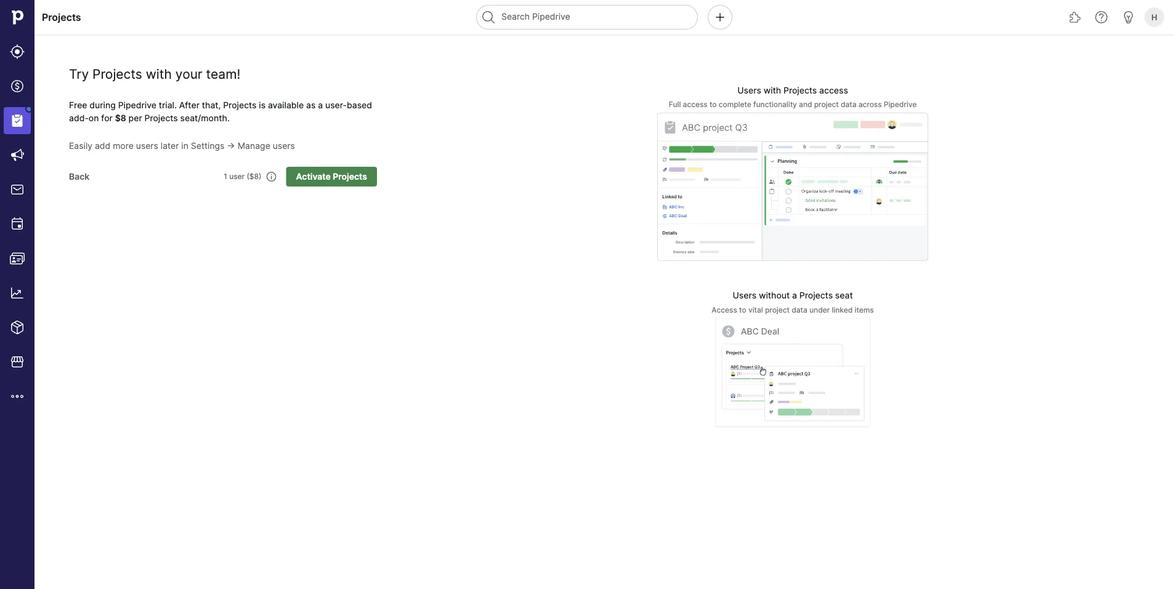 Task type: locate. For each thing, give the bounding box(es) containing it.
activate
[[296, 172, 331, 182]]

projects up and
[[784, 85, 818, 96]]

1 horizontal spatial users
[[273, 141, 295, 151]]

a right as
[[318, 100, 323, 110]]

users
[[738, 85, 762, 96], [733, 291, 757, 301]]

on
[[89, 113, 99, 123]]

1 horizontal spatial a
[[793, 291, 798, 301]]

2 pipedrive from the left
[[884, 100, 917, 109]]

quick help image
[[1095, 10, 1110, 25]]

users without a projects seat access to vital project data under linked items
[[712, 291, 875, 315]]

products image
[[10, 321, 25, 335]]

access
[[712, 306, 738, 315]]

seat
[[836, 291, 854, 301]]

a right the without
[[793, 291, 798, 301]]

with
[[146, 66, 172, 82], [764, 85, 782, 96]]

project down the without
[[766, 306, 790, 315]]

data left under
[[792, 306, 808, 315]]

projects inside users with projects access full access to complete functionality and project data across pipedrive
[[784, 85, 818, 96]]

to left complete
[[710, 100, 717, 109]]

add
[[95, 141, 110, 151]]

quick add image
[[713, 10, 728, 25]]

projects up during
[[93, 66, 142, 82]]

a inside users without a projects seat access to vital project data under linked items
[[793, 291, 798, 301]]

projects inside users without a projects seat access to vital project data under linked items
[[800, 291, 833, 301]]

0 vertical spatial access
[[820, 85, 849, 96]]

full
[[669, 100, 681, 109]]

1 vertical spatial access
[[683, 100, 708, 109]]

trial.
[[159, 100, 177, 110]]

projects inside free during pipedrive trial. after that, projects is available as a user-based add-on for
[[223, 100, 257, 110]]

to
[[710, 100, 717, 109], [740, 306, 747, 315]]

with inside users with projects access full access to complete functionality and project data across pipedrive
[[764, 85, 782, 96]]

project right and
[[815, 100, 839, 109]]

0 horizontal spatial a
[[318, 100, 323, 110]]

1 horizontal spatial pipedrive
[[884, 100, 917, 109]]

later
[[161, 141, 179, 151]]

users up complete
[[738, 85, 762, 96]]

0 vertical spatial with
[[146, 66, 172, 82]]

home image
[[8, 8, 27, 27]]

project
[[815, 100, 839, 109], [766, 306, 790, 315]]

project preview small image
[[715, 318, 871, 428]]

projects right home image
[[42, 11, 81, 23]]

1 horizontal spatial access
[[820, 85, 849, 96]]

1 vertical spatial users
[[733, 291, 757, 301]]

0 vertical spatial to
[[710, 100, 717, 109]]

0 vertical spatial project
[[815, 100, 839, 109]]

0 vertical spatial data
[[841, 100, 857, 109]]

try
[[69, 66, 89, 82]]

seat/month.
[[180, 113, 230, 123]]

1 user ($8)
[[224, 172, 262, 181]]

activate projects button
[[286, 167, 377, 187]]

1 horizontal spatial to
[[740, 306, 747, 315]]

menu item
[[0, 104, 35, 138]]

1 pipedrive from the left
[[118, 100, 157, 110]]

across
[[859, 100, 882, 109]]

users up vital
[[733, 291, 757, 301]]

to for with
[[710, 100, 717, 109]]

users left the later
[[136, 141, 158, 151]]

projects right activate
[[333, 172, 367, 182]]

projects down the trial.
[[145, 113, 178, 123]]

for
[[101, 113, 113, 123]]

data inside users with projects access full access to complete functionality and project data across pipedrive
[[841, 100, 857, 109]]

1 vertical spatial project
[[766, 306, 790, 315]]

data left across
[[841, 100, 857, 109]]

with up 'functionality'
[[764, 85, 782, 96]]

h button
[[1143, 5, 1168, 30]]

1 horizontal spatial project
[[815, 100, 839, 109]]

pipedrive
[[118, 100, 157, 110], [884, 100, 917, 109]]

1 vertical spatial with
[[764, 85, 782, 96]]

insights image
[[10, 286, 25, 301]]

that,
[[202, 100, 221, 110]]

1 vertical spatial data
[[792, 306, 808, 315]]

projects up under
[[800, 291, 833, 301]]

under
[[810, 306, 830, 315]]

menu
[[0, 0, 35, 590]]

users
[[136, 141, 158, 151], [273, 141, 295, 151]]

projects left is
[[223, 100, 257, 110]]

projects inside button
[[333, 172, 367, 182]]

to inside users without a projects seat access to vital project data under linked items
[[740, 306, 747, 315]]

$8 per projects seat/month.
[[115, 113, 230, 123]]

more image
[[10, 390, 25, 404]]

to left vital
[[740, 306, 747, 315]]

project inside users with projects access full access to complete functionality and project data across pipedrive
[[815, 100, 839, 109]]

0 vertical spatial users
[[738, 85, 762, 96]]

1 horizontal spatial with
[[764, 85, 782, 96]]

is
[[259, 100, 266, 110]]

pipedrive right across
[[884, 100, 917, 109]]

user
[[229, 172, 245, 181]]

users inside users without a projects seat access to vital project data under linked items
[[733, 291, 757, 301]]

items
[[855, 306, 875, 315]]

users for without
[[733, 291, 757, 301]]

1
[[224, 172, 227, 181]]

project inside users without a projects seat access to vital project data under linked items
[[766, 306, 790, 315]]

functionality
[[754, 100, 798, 109]]

to for without
[[740, 306, 747, 315]]

0 horizontal spatial users
[[136, 141, 158, 151]]

data
[[841, 100, 857, 109], [792, 306, 808, 315]]

0 horizontal spatial to
[[710, 100, 717, 109]]

free during pipedrive trial. after that, projects is available as a user-based add-on for
[[69, 100, 372, 123]]

a
[[318, 100, 323, 110], [793, 291, 798, 301]]

easily
[[69, 141, 92, 151]]

0 horizontal spatial pipedrive
[[118, 100, 157, 110]]

users right manage
[[273, 141, 295, 151]]

0 vertical spatial a
[[318, 100, 323, 110]]

team!
[[206, 66, 241, 82]]

users inside users with projects access full access to complete functionality and project data across pipedrive
[[738, 85, 762, 96]]

to inside users with projects access full access to complete functionality and project data across pipedrive
[[710, 100, 717, 109]]

pipedrive inside users with projects access full access to complete functionality and project data across pipedrive
[[884, 100, 917, 109]]

available
[[268, 100, 304, 110]]

Search Pipedrive field
[[477, 5, 698, 30]]

1 vertical spatial a
[[793, 291, 798, 301]]

try projects with your team!
[[69, 66, 241, 82]]

1 vertical spatial to
[[740, 306, 747, 315]]

1 horizontal spatial data
[[841, 100, 857, 109]]

h
[[1152, 12, 1158, 22]]

user-
[[325, 100, 347, 110]]

with left your
[[146, 66, 172, 82]]

access
[[820, 85, 849, 96], [683, 100, 708, 109]]

0 horizontal spatial project
[[766, 306, 790, 315]]

projects
[[42, 11, 81, 23], [93, 66, 142, 82], [784, 85, 818, 96], [223, 100, 257, 110], [145, 113, 178, 123], [333, 172, 367, 182], [800, 291, 833, 301]]

0 horizontal spatial data
[[792, 306, 808, 315]]

pipedrive up per
[[118, 100, 157, 110]]



Task type: describe. For each thing, give the bounding box(es) containing it.
without
[[759, 291, 790, 301]]

back button
[[64, 167, 95, 187]]

sales assistant image
[[1122, 10, 1137, 25]]

add-
[[69, 113, 89, 123]]

per
[[129, 113, 142, 123]]

data inside users without a projects seat access to vital project data under linked items
[[792, 306, 808, 315]]

easily add more users later in settings → manage users
[[69, 141, 295, 151]]

$8
[[115, 113, 126, 123]]

project preview big image
[[658, 113, 929, 261]]

based
[[347, 100, 372, 110]]

($8)
[[247, 172, 262, 181]]

linked
[[832, 306, 853, 315]]

complete
[[719, 100, 752, 109]]

2 users from the left
[[273, 141, 295, 151]]

0 horizontal spatial access
[[683, 100, 708, 109]]

after
[[179, 100, 200, 110]]

vital
[[749, 306, 764, 315]]

as
[[306, 100, 316, 110]]

manage
[[238, 141, 270, 151]]

in
[[181, 141, 189, 151]]

→
[[227, 141, 235, 151]]

during
[[90, 100, 116, 110]]

and
[[800, 100, 813, 109]]

1 users from the left
[[136, 141, 158, 151]]

campaigns image
[[10, 148, 25, 163]]

0 horizontal spatial with
[[146, 66, 172, 82]]

activities image
[[10, 217, 25, 232]]

a inside free during pipedrive trial. after that, projects is available as a user-based add-on for
[[318, 100, 323, 110]]

pipedrive inside free during pipedrive trial. after that, projects is available as a user-based add-on for
[[118, 100, 157, 110]]

color undefined image
[[10, 113, 25, 128]]

leads image
[[10, 44, 25, 59]]

activate projects
[[296, 172, 367, 182]]

back
[[69, 172, 90, 182]]

sales inbox image
[[10, 182, 25, 197]]

info image
[[267, 172, 276, 182]]

users for with
[[738, 85, 762, 96]]

settings
[[191, 141, 225, 151]]

your
[[176, 66, 203, 82]]

deals image
[[10, 79, 25, 94]]

more
[[113, 141, 134, 151]]

users with projects access full access to complete functionality and project data across pipedrive
[[669, 85, 917, 109]]

free
[[69, 100, 87, 110]]

marketplace image
[[10, 355, 25, 370]]

contacts image
[[10, 252, 25, 266]]



Task type: vqa. For each thing, say whether or not it's contained in the screenshot.
the top project
yes



